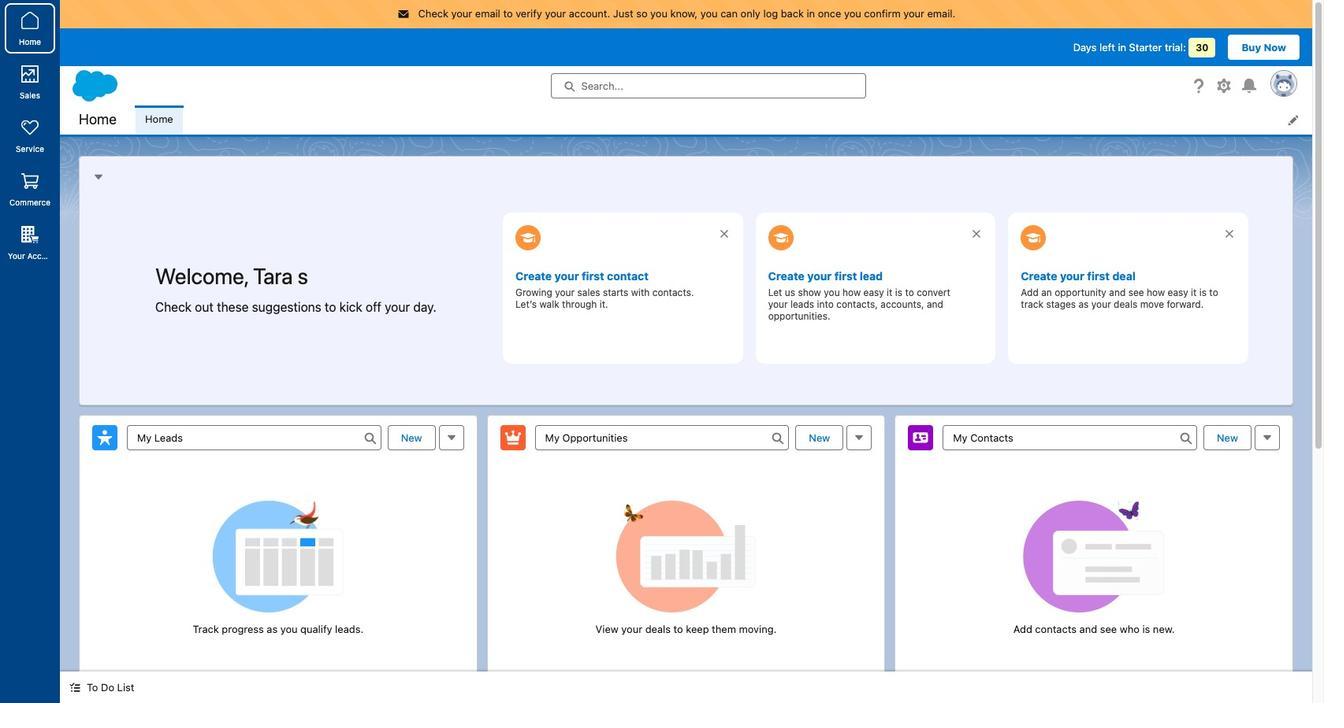Task type: describe. For each thing, give the bounding box(es) containing it.
lead
[[860, 270, 883, 283]]

contact
[[607, 270, 649, 283]]

add contacts and see who is new.
[[1013, 623, 1175, 636]]

to do list button
[[60, 672, 144, 704]]

buy now button
[[1228, 34, 1300, 60]]

kick
[[339, 300, 362, 314]]

1 vertical spatial deals
[[645, 623, 671, 636]]

deals inside create your first deal add an opportunity and see how easy it is to track stages as your deals move forward.
[[1114, 298, 1138, 310]]

it inside create your first lead let us show you how easy it is to convert your leads into contacts, accounts, and opportunities.
[[887, 287, 893, 298]]

them
[[712, 623, 736, 636]]

through
[[562, 298, 597, 310]]

s
[[298, 263, 308, 289]]

email
[[475, 7, 500, 20]]

show
[[798, 287, 821, 298]]

buy
[[1242, 41, 1261, 53]]

leads.
[[335, 623, 364, 636]]

to inside create your first deal add an opportunity and see how easy it is to track stages as your deals move forward.
[[1209, 287, 1218, 298]]

convert
[[917, 287, 951, 298]]

with
[[631, 287, 650, 298]]

opportunities.
[[768, 310, 830, 322]]

qualify
[[300, 623, 332, 636]]

easy inside create your first deal add an opportunity and see how easy it is to track stages as your deals move forward.
[[1168, 287, 1188, 298]]

select an option text field for and
[[943, 426, 1197, 451]]

check for check out these suggestions to kick off your day.
[[155, 300, 192, 314]]

add inside create your first deal add an opportunity and see how easy it is to track stages as your deals move forward.
[[1021, 287, 1039, 298]]

your account
[[8, 251, 59, 261]]

growing
[[515, 287, 552, 298]]

can
[[721, 7, 738, 20]]

track
[[193, 623, 219, 636]]

how inside create your first deal add an opportunity and see how easy it is to track stages as your deals move forward.
[[1147, 287, 1165, 298]]

your up "opportunity"
[[1060, 270, 1085, 283]]

service
[[16, 144, 44, 154]]

create for create your first lead
[[768, 270, 805, 283]]

verify
[[516, 7, 542, 20]]

left
[[1100, 41, 1115, 53]]

commerce link
[[5, 164, 55, 214]]

your right stages
[[1092, 298, 1111, 310]]

only
[[741, 7, 761, 20]]

do
[[101, 682, 114, 694]]

your up the "show"
[[807, 270, 832, 283]]

0 horizontal spatial as
[[267, 623, 278, 636]]

now
[[1264, 41, 1286, 53]]

is inside create your first lead let us show you how easy it is to convert your leads into contacts, accounts, and opportunities.
[[895, 287, 903, 298]]

you inside create your first lead let us show you how easy it is to convert your leads into contacts, accounts, and opportunities.
[[824, 287, 840, 298]]

accounts,
[[881, 298, 924, 310]]

track
[[1021, 298, 1044, 310]]

your up sales
[[555, 270, 579, 283]]

search... button
[[551, 73, 866, 98]]

it.
[[600, 298, 608, 310]]

as inside create your first deal add an opportunity and see how easy it is to track stages as your deals move forward.
[[1079, 298, 1089, 310]]

new button for track progress as you qualify leads.
[[388, 426, 436, 451]]

into
[[817, 298, 834, 310]]

who
[[1120, 623, 1140, 636]]

leads
[[791, 298, 814, 310]]

text default image
[[69, 683, 80, 694]]

commerce
[[9, 198, 50, 207]]

create your first lead let us show you how easy it is to convert your leads into contacts, accounts, and opportunities.
[[768, 270, 951, 322]]

sales link
[[5, 57, 55, 107]]

off
[[366, 300, 381, 314]]

back
[[781, 7, 804, 20]]

to right email
[[503, 7, 513, 20]]

list
[[117, 682, 134, 694]]

check out these suggestions to kick off your day.
[[155, 300, 436, 314]]

view your deals to keep them moving.
[[596, 623, 777, 636]]

contacts.
[[652, 287, 694, 298]]

create your first deal add an opportunity and see how easy it is to track stages as your deals move forward.
[[1021, 270, 1218, 310]]

contacts
[[1035, 623, 1077, 636]]

opportunity
[[1055, 287, 1107, 298]]

service link
[[5, 110, 55, 161]]

is inside create your first deal add an opportunity and see how easy it is to track stages as your deals move forward.
[[1199, 287, 1207, 298]]

progress
[[222, 623, 264, 636]]

1 horizontal spatial home
[[79, 111, 117, 127]]

new for track progress as you qualify leads.
[[401, 432, 422, 445]]

you right so
[[650, 7, 668, 20]]

account.
[[569, 7, 610, 20]]

to left kick
[[325, 300, 336, 314]]

your account link
[[5, 218, 59, 268]]

0 horizontal spatial home link
[[5, 3, 55, 54]]

deal
[[1113, 270, 1136, 283]]

your left sales
[[555, 287, 575, 298]]

track progress as you qualify leads.
[[193, 623, 364, 636]]

so
[[636, 7, 648, 20]]



Task type: vqa. For each thing, say whether or not it's contained in the screenshot.
Home inside List
yes



Task type: locate. For each thing, give the bounding box(es) containing it.
1 horizontal spatial easy
[[1168, 287, 1188, 298]]

1 horizontal spatial select an option text field
[[943, 426, 1197, 451]]

sales
[[20, 91, 40, 100]]

first inside create your first contact growing your sales starts with contacts. let's walk through it.
[[582, 270, 604, 283]]

1 vertical spatial see
[[1100, 623, 1117, 636]]

easy
[[864, 287, 884, 298], [1168, 287, 1188, 298]]

0 vertical spatial home link
[[5, 3, 55, 54]]

and inside create your first deal add an opportunity and see how easy it is to track stages as your deals move forward.
[[1109, 287, 1126, 298]]

your left leads
[[768, 298, 788, 310]]

you right the once
[[844, 7, 861, 20]]

account
[[27, 251, 59, 261]]

0 horizontal spatial how
[[843, 287, 861, 298]]

deals
[[1114, 298, 1138, 310], [645, 623, 671, 636]]

easy right move
[[1168, 287, 1188, 298]]

just
[[613, 7, 633, 20]]

forward.
[[1167, 298, 1204, 310]]

email.
[[927, 7, 956, 20]]

and down deal
[[1109, 287, 1126, 298]]

first left the lead
[[835, 270, 857, 283]]

create inside create your first contact growing your sales starts with contacts. let's walk through it.
[[515, 270, 552, 283]]

1 horizontal spatial deals
[[1114, 298, 1138, 310]]

2 new from the left
[[809, 432, 830, 445]]

create for create your first deal
[[1021, 270, 1057, 283]]

1 it from the left
[[887, 287, 893, 298]]

is right who
[[1142, 623, 1150, 636]]

your
[[451, 7, 472, 20], [545, 7, 566, 20], [904, 7, 925, 20], [555, 270, 579, 283], [807, 270, 832, 283], [1060, 270, 1085, 283], [555, 287, 575, 298], [768, 298, 788, 310], [1092, 298, 1111, 310], [385, 300, 410, 314], [621, 623, 643, 636]]

first for deal
[[1087, 270, 1110, 283]]

create up an
[[1021, 270, 1057, 283]]

your left email
[[451, 7, 472, 20]]

let
[[768, 287, 782, 298]]

0 vertical spatial in
[[807, 7, 815, 20]]

0 horizontal spatial is
[[895, 287, 903, 298]]

add left an
[[1021, 287, 1039, 298]]

0 vertical spatial deals
[[1114, 298, 1138, 310]]

0 vertical spatial as
[[1079, 298, 1089, 310]]

1 horizontal spatial new button
[[796, 426, 844, 451]]

how inside create your first lead let us show you how easy it is to convert your leads into contacts, accounts, and opportunities.
[[843, 287, 861, 298]]

0 horizontal spatial easy
[[864, 287, 884, 298]]

1 new button from the left
[[388, 426, 436, 451]]

3 new button from the left
[[1204, 426, 1252, 451]]

see
[[1128, 287, 1144, 298], [1100, 623, 1117, 636]]

create your first contact growing your sales starts with contacts. let's walk through it.
[[515, 270, 694, 310]]

1 horizontal spatial and
[[1080, 623, 1097, 636]]

2 horizontal spatial first
[[1087, 270, 1110, 283]]

and right "contacts"
[[1080, 623, 1097, 636]]

welcome, tara s
[[155, 263, 308, 289]]

starter
[[1129, 41, 1162, 53]]

it right move
[[1191, 287, 1197, 298]]

0 horizontal spatial new button
[[388, 426, 436, 451]]

create inside create your first lead let us show you how easy it is to convert your leads into contacts, accounts, and opportunities.
[[768, 270, 805, 283]]

create up us
[[768, 270, 805, 283]]

1 horizontal spatial create
[[768, 270, 805, 283]]

us
[[785, 287, 795, 298]]

1 vertical spatial check
[[155, 300, 192, 314]]

new button for view your deals to keep them moving.
[[796, 426, 844, 451]]

0 horizontal spatial in
[[807, 7, 815, 20]]

let's
[[515, 298, 537, 310]]

see down deal
[[1128, 287, 1144, 298]]

new for add contacts and see who is new.
[[1217, 432, 1238, 445]]

welcome,
[[155, 263, 248, 289]]

2 create from the left
[[768, 270, 805, 283]]

new button for add contacts and see who is new.
[[1204, 426, 1252, 451]]

keep
[[686, 623, 709, 636]]

log
[[763, 7, 778, 20]]

2 horizontal spatial create
[[1021, 270, 1057, 283]]

in right the back
[[807, 7, 815, 20]]

check left email
[[418, 7, 448, 20]]

create up 'growing'
[[515, 270, 552, 283]]

1 horizontal spatial first
[[835, 270, 857, 283]]

1 horizontal spatial it
[[1191, 287, 1197, 298]]

to inside create your first lead let us show you how easy it is to convert your leads into contacts, accounts, and opportunities.
[[905, 287, 914, 298]]

to do list
[[87, 682, 134, 694]]

add left "contacts"
[[1013, 623, 1032, 636]]

your right view on the left bottom of page
[[621, 623, 643, 636]]

new.
[[1153, 623, 1175, 636]]

0 horizontal spatial first
[[582, 270, 604, 283]]

is right move
[[1199, 287, 1207, 298]]

0 horizontal spatial and
[[927, 298, 943, 310]]

first inside create your first deal add an opportunity and see how easy it is to track stages as your deals move forward.
[[1087, 270, 1110, 283]]

it right contacts,
[[887, 287, 893, 298]]

suggestions
[[252, 300, 321, 314]]

search...
[[581, 79, 623, 92]]

tara
[[253, 263, 293, 289]]

0 horizontal spatial it
[[887, 287, 893, 298]]

check
[[418, 7, 448, 20], [155, 300, 192, 314]]

2 horizontal spatial new button
[[1204, 426, 1252, 451]]

create
[[515, 270, 552, 283], [768, 270, 805, 283], [1021, 270, 1057, 283]]

0 vertical spatial see
[[1128, 287, 1144, 298]]

easy down the lead
[[864, 287, 884, 298]]

trial:
[[1165, 41, 1186, 53]]

home list
[[136, 105, 1312, 134]]

it inside create your first deal add an opportunity and see how easy it is to track stages as your deals move forward.
[[1191, 287, 1197, 298]]

as
[[1079, 298, 1089, 310], [267, 623, 278, 636]]

your right 'verify'
[[545, 7, 566, 20]]

to
[[503, 7, 513, 20], [905, 287, 914, 298], [1209, 287, 1218, 298], [325, 300, 336, 314], [674, 623, 683, 636]]

2 first from the left
[[835, 270, 857, 283]]

days left in starter trial: 30
[[1073, 41, 1209, 53]]

1 horizontal spatial in
[[1118, 41, 1126, 53]]

0 horizontal spatial see
[[1100, 623, 1117, 636]]

first for contact
[[582, 270, 604, 283]]

starts
[[603, 287, 628, 298]]

1 vertical spatial in
[[1118, 41, 1126, 53]]

know,
[[670, 7, 698, 20]]

to left keep
[[674, 623, 683, 636]]

1 first from the left
[[582, 270, 604, 283]]

0 vertical spatial check
[[418, 7, 448, 20]]

1 horizontal spatial is
[[1142, 623, 1150, 636]]

how
[[843, 287, 861, 298], [1147, 287, 1165, 298]]

1 horizontal spatial how
[[1147, 287, 1165, 298]]

first up "opportunity"
[[1087, 270, 1110, 283]]

deals left move
[[1114, 298, 1138, 310]]

2 easy from the left
[[1168, 287, 1188, 298]]

how down the lead
[[843, 287, 861, 298]]

confirm
[[864, 7, 901, 20]]

see left who
[[1100, 623, 1117, 636]]

0 horizontal spatial deals
[[645, 623, 671, 636]]

an
[[1041, 287, 1052, 298]]

to
[[87, 682, 98, 694]]

to right forward.
[[1209, 287, 1218, 298]]

0 horizontal spatial check
[[155, 300, 192, 314]]

and inside create your first lead let us show you how easy it is to convert your leads into contacts, accounts, and opportunities.
[[927, 298, 943, 310]]

0 horizontal spatial select an option text field
[[535, 426, 789, 451]]

1 vertical spatial as
[[267, 623, 278, 636]]

first for lead
[[835, 270, 857, 283]]

days
[[1073, 41, 1097, 53]]

select an option text field for deals
[[535, 426, 789, 451]]

2 it from the left
[[1191, 287, 1197, 298]]

2 select an option text field from the left
[[943, 426, 1197, 451]]

check your email to verify your account. just so you know, you can only log back in once you confirm your email.
[[418, 7, 956, 20]]

1 vertical spatial home link
[[136, 105, 183, 134]]

new for view your deals to keep them moving.
[[809, 432, 830, 445]]

sales
[[577, 287, 600, 298]]

you left can
[[701, 7, 718, 20]]

2 horizontal spatial and
[[1109, 287, 1126, 298]]

1 select an option text field from the left
[[535, 426, 789, 451]]

home inside "list"
[[145, 113, 173, 126]]

1 easy from the left
[[864, 287, 884, 298]]

2 horizontal spatial home
[[145, 113, 173, 126]]

contacts,
[[836, 298, 878, 310]]

3 create from the left
[[1021, 270, 1057, 283]]

new button
[[388, 426, 436, 451], [796, 426, 844, 451], [1204, 426, 1252, 451]]

it
[[887, 287, 893, 298], [1191, 287, 1197, 298]]

0 horizontal spatial new
[[401, 432, 422, 445]]

3 first from the left
[[1087, 270, 1110, 283]]

out
[[195, 300, 214, 314]]

home link
[[5, 3, 55, 54], [136, 105, 183, 134]]

1 how from the left
[[843, 287, 861, 298]]

30
[[1196, 41, 1209, 53]]

1 vertical spatial add
[[1013, 623, 1032, 636]]

home
[[19, 37, 41, 47], [79, 111, 117, 127], [145, 113, 173, 126]]

1 new from the left
[[401, 432, 422, 445]]

create inside create your first deal add an opportunity and see how easy it is to track stages as your deals move forward.
[[1021, 270, 1057, 283]]

1 horizontal spatial see
[[1128, 287, 1144, 298]]

1 horizontal spatial as
[[1079, 298, 1089, 310]]

1 horizontal spatial new
[[809, 432, 830, 445]]

you left the qualify
[[280, 623, 298, 636]]

new
[[401, 432, 422, 445], [809, 432, 830, 445], [1217, 432, 1238, 445]]

1 horizontal spatial check
[[418, 7, 448, 20]]

deals left keep
[[645, 623, 671, 636]]

and right accounts,
[[927, 298, 943, 310]]

is
[[895, 287, 903, 298], [1199, 287, 1207, 298], [1142, 623, 1150, 636]]

as right progress
[[267, 623, 278, 636]]

0 horizontal spatial home
[[19, 37, 41, 47]]

check left 'out'
[[155, 300, 192, 314]]

easy inside create your first lead let us show you how easy it is to convert your leads into contacts, accounts, and opportunities.
[[864, 287, 884, 298]]

see inside create your first deal add an opportunity and see how easy it is to track stages as your deals move forward.
[[1128, 287, 1144, 298]]

once
[[818, 7, 841, 20]]

stages
[[1046, 298, 1076, 310]]

how left forward.
[[1147, 287, 1165, 298]]

0 vertical spatial add
[[1021, 287, 1039, 298]]

Select an Option text field
[[535, 426, 789, 451], [943, 426, 1197, 451]]

buy now
[[1242, 41, 1286, 53]]

your
[[8, 251, 25, 261]]

your left email.
[[904, 7, 925, 20]]

2 horizontal spatial is
[[1199, 287, 1207, 298]]

2 horizontal spatial new
[[1217, 432, 1238, 445]]

0 horizontal spatial create
[[515, 270, 552, 283]]

add
[[1021, 287, 1039, 298], [1013, 623, 1032, 636]]

1 create from the left
[[515, 270, 552, 283]]

Select an Option text field
[[127, 426, 381, 451]]

first up sales
[[582, 270, 604, 283]]

your right off
[[385, 300, 410, 314]]

moving.
[[739, 623, 777, 636]]

day.
[[413, 300, 436, 314]]

in
[[807, 7, 815, 20], [1118, 41, 1126, 53]]

2 new button from the left
[[796, 426, 844, 451]]

to left convert
[[905, 287, 914, 298]]

move
[[1140, 298, 1164, 310]]

you right the "show"
[[824, 287, 840, 298]]

these
[[217, 300, 249, 314]]

1 horizontal spatial home link
[[136, 105, 183, 134]]

and
[[1109, 287, 1126, 298], [927, 298, 943, 310], [1080, 623, 1097, 636]]

3 new from the left
[[1217, 432, 1238, 445]]

first inside create your first lead let us show you how easy it is to convert your leads into contacts, accounts, and opportunities.
[[835, 270, 857, 283]]

walk
[[539, 298, 559, 310]]

as right stages
[[1079, 298, 1089, 310]]

in right left
[[1118, 41, 1126, 53]]

is left convert
[[895, 287, 903, 298]]

check for check your email to verify your account. just so you know, you can only log back in once you confirm your email.
[[418, 7, 448, 20]]

2 how from the left
[[1147, 287, 1165, 298]]

create for create your first contact
[[515, 270, 552, 283]]

view
[[596, 623, 619, 636]]



